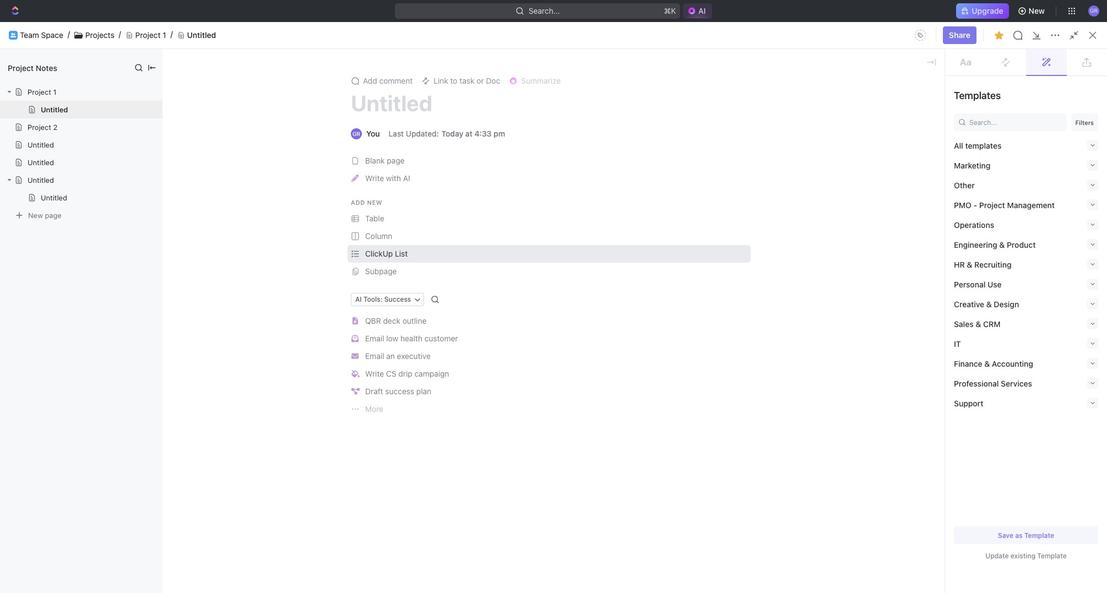 Task type: locate. For each thing, give the bounding box(es) containing it.
1 horizontal spatial gr
[[1091, 7, 1098, 14]]

1 vertical spatial template
[[1038, 552, 1067, 560]]

write left 'cs'
[[365, 369, 384, 379]]

doc inside 'button'
[[1082, 30, 1097, 40]]

team up home
[[20, 30, 39, 39]]

new inside 'button'
[[1064, 30, 1080, 40]]

search docs
[[1000, 30, 1046, 40]]

5 cell from the left
[[899, 212, 987, 231]]

task
[[460, 76, 475, 85]]

ai right with
[[403, 174, 410, 183]]

& for hr
[[967, 260, 973, 269]]

2 horizontal spatial new
[[1064, 30, 1080, 40]]

doc right or
[[486, 76, 501, 85]]

untitled
[[187, 30, 216, 39], [351, 90, 433, 116], [41, 105, 68, 114], [28, 141, 54, 149], [28, 158, 54, 167], [28, 176, 54, 185], [41, 193, 67, 202]]

user group image left new page
[[11, 216, 20, 223]]

column button
[[348, 228, 751, 245]]

0 horizontal spatial 1
[[53, 88, 56, 96]]

1 vertical spatial doc
[[486, 76, 501, 85]]

0 vertical spatial email
[[365, 334, 384, 343]]

4 column header from the left
[[811, 194, 899, 212]]

column header
[[154, 194, 166, 212], [573, 194, 683, 212], [683, 194, 811, 212], [811, 194, 899, 212]]

write down blank
[[365, 174, 384, 183]]

filters
[[1076, 119, 1095, 126]]

management
[[1008, 200, 1055, 210]]

existing
[[1011, 552, 1036, 560]]

clickup list
[[365, 249, 408, 258]]

0 vertical spatial doc
[[1082, 30, 1097, 40]]

2 column header from the left
[[573, 194, 683, 212]]

doc inside dropdown button
[[486, 76, 501, 85]]

archived button
[[393, 172, 431, 194]]

favorites right task
[[484, 76, 522, 85]]

hr & recruiting
[[955, 260, 1012, 269]]

1 vertical spatial user group image
[[11, 216, 20, 223]]

row
[[154, 211, 1095, 233]]

personal
[[955, 280, 986, 289]]

favorites up spaces
[[9, 160, 38, 168]]

email
[[365, 334, 384, 343], [365, 352, 384, 361]]

outline
[[403, 316, 427, 326]]

1 horizontal spatial 1
[[163, 30, 166, 39]]

0 horizontal spatial docs
[[26, 95, 45, 104]]

write inside button
[[365, 174, 384, 183]]

0 vertical spatial add
[[363, 76, 377, 85]]

0 vertical spatial project 1
[[135, 30, 166, 39]]

tab list
[[167, 172, 431, 194]]

1 horizontal spatial doc
[[1082, 30, 1097, 40]]

personal use
[[955, 280, 1002, 289]]

upgrade link
[[957, 3, 1009, 19]]

0 vertical spatial favorites
[[484, 76, 522, 85]]

& right hr
[[967, 260, 973, 269]]

finance & accounting
[[955, 359, 1034, 368]]

cell
[[154, 212, 166, 231], [573, 212, 683, 231], [683, 212, 811, 231], [811, 212, 899, 231], [899, 212, 987, 231]]

team space link inside sidebar navigation
[[26, 211, 133, 228]]

hr
[[955, 260, 965, 269]]

to
[[451, 76, 458, 85]]

project left 2
[[28, 123, 51, 132]]

team space down spaces
[[26, 214, 70, 224]]

page for new page
[[45, 211, 62, 220]]

fill drip image
[[351, 371, 360, 378]]

add left comment
[[363, 76, 377, 85]]

all templates
[[955, 141, 1002, 150]]

sharing table
[[154, 194, 1095, 233]]

0 horizontal spatial favorites
[[9, 160, 38, 168]]

template right as
[[1025, 532, 1055, 540]]

new down spaces
[[28, 211, 43, 220]]

save
[[999, 532, 1014, 540]]

add for add comment
[[363, 76, 377, 85]]

pm
[[494, 129, 505, 138]]

2 horizontal spatial docs
[[1028, 30, 1046, 40]]

project 1 right projects
[[135, 30, 166, 39]]

1 vertical spatial page
[[45, 211, 62, 220]]

0 vertical spatial gr
[[1091, 7, 1098, 14]]

0 vertical spatial team space link
[[20, 30, 63, 40]]

0 horizontal spatial doc
[[486, 76, 501, 85]]

link
[[434, 76, 449, 85]]

dropdown menu image
[[912, 26, 930, 44]]

projects link
[[85, 30, 114, 40]]

1 vertical spatial new
[[1064, 30, 1080, 40]]

health
[[401, 334, 423, 343]]

3 cell from the left
[[683, 212, 811, 231]]

user group image inside sidebar navigation
[[11, 216, 20, 223]]

email an executive button
[[348, 348, 751, 365]]

tab list containing assigned
[[167, 172, 431, 194]]

link to task or doc
[[434, 76, 501, 85]]

ai left tools:
[[355, 295, 362, 304]]

space inside sidebar navigation
[[48, 214, 70, 224]]

2 email from the top
[[365, 352, 384, 361]]

new doc button
[[1057, 26, 1103, 44]]

0 vertical spatial template
[[1025, 532, 1055, 540]]

ai inside dropdown button
[[355, 295, 362, 304]]

0 horizontal spatial new
[[28, 211, 43, 220]]

team space link
[[20, 30, 63, 40], [26, 211, 133, 228]]

write for write with ai
[[365, 174, 384, 183]]

&
[[1000, 240, 1005, 249], [967, 260, 973, 269], [987, 300, 992, 309], [976, 319, 982, 329], [985, 359, 990, 368]]

0 vertical spatial 1
[[163, 30, 166, 39]]

1 vertical spatial space
[[48, 214, 70, 224]]

add comment
[[363, 76, 413, 85]]

2 write from the top
[[365, 369, 384, 379]]

write with ai
[[365, 174, 410, 183]]

add left "new"
[[351, 199, 365, 206]]

new button
[[1014, 2, 1052, 20]]

blank page button
[[348, 152, 751, 170]]

ai for ai tools: success
[[355, 295, 362, 304]]

1 horizontal spatial favorites
[[484, 76, 522, 85]]

2 vertical spatial ai
[[355, 295, 362, 304]]

0 vertical spatial page
[[387, 156, 405, 165]]

Search... text field
[[961, 114, 1063, 131]]

ai right ⌘k
[[699, 6, 706, 15]]

ai button
[[683, 3, 713, 19]]

0 horizontal spatial ai
[[355, 295, 362, 304]]

engineering & product
[[955, 240, 1036, 249]]

crm
[[984, 319, 1001, 329]]

finance
[[955, 359, 983, 368]]

1
[[163, 30, 166, 39], [53, 88, 56, 96]]

write cs drip campaign button
[[348, 365, 751, 383]]

project 1 down notes
[[28, 88, 56, 96]]

project 1
[[135, 30, 166, 39], [28, 88, 56, 96]]

0 vertical spatial user group image
[[10, 33, 16, 37]]

2 vertical spatial new
[[28, 211, 43, 220]]

add
[[363, 76, 377, 85], [351, 199, 365, 206]]

team space
[[20, 30, 63, 39], [26, 214, 70, 224]]

team
[[20, 30, 39, 39], [26, 214, 46, 224]]

tools:
[[364, 295, 383, 304]]

1 vertical spatial write
[[365, 369, 384, 379]]

envelope open text image
[[352, 335, 359, 343]]

2 horizontal spatial ai
[[699, 6, 706, 15]]

customer
[[425, 334, 458, 343]]

& for creative
[[987, 300, 992, 309]]

gr up new doc at top
[[1091, 7, 1098, 14]]

1 horizontal spatial page
[[387, 156, 405, 165]]

gr left you
[[353, 131, 360, 137]]

ai for ai
[[699, 6, 706, 15]]

0 vertical spatial new
[[1029, 6, 1045, 15]]

1 vertical spatial email
[[365, 352, 384, 361]]

diagram project image
[[351, 388, 360, 396]]

campaign
[[415, 369, 449, 379]]

sharing row
[[154, 194, 1095, 212]]

new page
[[28, 211, 62, 220]]

1 vertical spatial team space link
[[26, 211, 133, 228]]

plan
[[417, 387, 432, 396]]

comment
[[379, 76, 413, 85]]

marketing
[[955, 161, 991, 170]]

new inside button
[[1029, 6, 1045, 15]]

1 email from the top
[[365, 334, 384, 343]]

new for new doc
[[1064, 30, 1080, 40]]

page inside blank page button
[[387, 156, 405, 165]]

team space up home
[[20, 30, 63, 39]]

email low health customer button
[[348, 330, 751, 348]]

new right search docs
[[1064, 30, 1080, 40]]

other
[[955, 180, 975, 190]]

team space link for the top user group icon
[[20, 30, 63, 40]]

services
[[1001, 379, 1033, 388]]

1 vertical spatial 1
[[53, 88, 56, 96]]

search...
[[529, 6, 560, 15]]

email left low
[[365, 334, 384, 343]]

list
[[395, 249, 408, 258]]

write for write cs drip campaign
[[365, 369, 384, 379]]

1 vertical spatial favorites
[[9, 160, 38, 168]]

assigned
[[352, 177, 386, 187]]

project right projects
[[135, 30, 161, 39]]

2 cell from the left
[[573, 212, 683, 231]]

0 vertical spatial write
[[365, 174, 384, 183]]

new up search docs
[[1029, 6, 1045, 15]]

& left crm
[[976, 319, 982, 329]]

1 horizontal spatial new
[[1029, 6, 1045, 15]]

write
[[365, 174, 384, 183], [365, 369, 384, 379]]

success
[[385, 387, 414, 396]]

0 vertical spatial ai
[[699, 6, 706, 15]]

sales
[[955, 319, 974, 329]]

team down spaces
[[26, 214, 46, 224]]

1 vertical spatial add
[[351, 199, 365, 206]]

1 horizontal spatial ai
[[403, 174, 410, 183]]

1 vertical spatial gr
[[353, 131, 360, 137]]

1 write from the top
[[365, 174, 384, 183]]

Search by name... text field
[[919, 173, 1058, 189]]

1 vertical spatial team space
[[26, 214, 70, 224]]

accounting
[[993, 359, 1034, 368]]

project right "-"
[[980, 200, 1006, 210]]

draft success plan button
[[348, 383, 751, 401]]

favorites button
[[4, 158, 42, 171]]

& for finance
[[985, 359, 990, 368]]

1 vertical spatial ai
[[403, 174, 410, 183]]

1 vertical spatial team
[[26, 214, 46, 224]]

0 horizontal spatial project 1
[[28, 88, 56, 96]]

ai tools: success button
[[351, 293, 425, 306]]

& left product
[[1000, 240, 1005, 249]]

email for email an executive
[[365, 352, 384, 361]]

subpage
[[365, 267, 397, 276]]

0 horizontal spatial page
[[45, 211, 62, 220]]

more
[[365, 404, 384, 414]]

write inside button
[[365, 369, 384, 379]]

templates
[[966, 141, 1002, 150]]

email left an
[[365, 352, 384, 361]]

& left design
[[987, 300, 992, 309]]

low
[[386, 334, 399, 343]]

doc down gr dropdown button
[[1082, 30, 1097, 40]]

1 horizontal spatial project 1
[[135, 30, 166, 39]]

template right existing
[[1038, 552, 1067, 560]]

& right finance
[[985, 359, 990, 368]]

user group image
[[10, 33, 16, 37], [11, 216, 20, 223]]

user group image up project notes on the top left
[[10, 33, 16, 37]]

email low health customer
[[365, 334, 458, 343]]

1 cell from the left
[[154, 212, 166, 231]]

last
[[389, 129, 404, 138]]

1 vertical spatial project 1
[[28, 88, 56, 96]]

sidebar navigation
[[0, 22, 141, 594]]

& for engineering
[[1000, 240, 1005, 249]]



Task type: describe. For each thing, give the bounding box(es) containing it.
0 vertical spatial team space
[[20, 30, 63, 39]]

pmo - project management
[[955, 200, 1055, 210]]

ai tools: success
[[355, 295, 411, 304]]

qbr deck outline
[[365, 316, 427, 326]]

add new
[[351, 199, 383, 206]]

engineering
[[955, 240, 998, 249]]

⌘k
[[664, 6, 676, 15]]

summarize button
[[505, 73, 566, 89]]

new doc
[[1064, 30, 1097, 40]]

all
[[955, 141, 964, 150]]

spaces
[[9, 179, 32, 187]]

4 cell from the left
[[811, 212, 899, 231]]

as
[[1016, 532, 1023, 540]]

write cs drip campaign
[[365, 369, 449, 379]]

qbr
[[365, 316, 381, 326]]

professional services
[[955, 379, 1033, 388]]

favorites inside button
[[9, 160, 38, 168]]

team space inside sidebar navigation
[[26, 214, 70, 224]]

notes
[[36, 63, 57, 72]]

sharing
[[994, 199, 1017, 207]]

templates
[[955, 90, 1001, 101]]

archived
[[396, 177, 428, 187]]

0 vertical spatial team
[[20, 30, 39, 39]]

blank page
[[365, 156, 405, 165]]

home link
[[4, 53, 136, 71]]

summarize
[[521, 76, 561, 85]]

sales & crm
[[955, 319, 1001, 329]]

gr inside dropdown button
[[1091, 7, 1098, 14]]

filters button
[[1072, 114, 1099, 131]]

page for blank page
[[387, 156, 405, 165]]

table
[[365, 214, 384, 223]]

upgrade
[[972, 6, 1004, 15]]

pencil image
[[352, 175, 359, 182]]

template for update existing template
[[1038, 552, 1067, 560]]

or
[[477, 76, 484, 85]]

success
[[385, 295, 411, 304]]

support
[[955, 399, 984, 408]]

save as template
[[999, 532, 1055, 540]]

project left notes
[[8, 63, 34, 72]]

clickup
[[365, 249, 393, 258]]

home
[[26, 57, 48, 67]]

ai tools: success button
[[351, 293, 425, 306]]

design
[[994, 300, 1020, 309]]

dashboards link
[[4, 110, 136, 127]]

project 2
[[28, 123, 57, 132]]

0 vertical spatial space
[[41, 30, 63, 39]]

draft success plan
[[365, 387, 432, 396]]

-
[[974, 200, 978, 210]]

projects
[[85, 30, 114, 39]]

email for email low health customer
[[365, 334, 384, 343]]

today
[[442, 129, 464, 138]]

table button
[[348, 210, 751, 228]]

draft
[[365, 387, 383, 396]]

3 column header from the left
[[683, 194, 811, 212]]

team space link for user group icon inside the sidebar navigation
[[26, 211, 133, 228]]

new for new
[[1029, 6, 1045, 15]]

1 column header from the left
[[154, 194, 166, 212]]

docs inside sidebar navigation
[[26, 95, 45, 104]]

with
[[386, 174, 401, 183]]

envelope image
[[352, 353, 359, 360]]

add for add new
[[351, 199, 365, 206]]

4:33
[[475, 129, 492, 138]]

it
[[955, 339, 962, 349]]

template for save as template
[[1025, 532, 1055, 540]]

creative & design
[[955, 300, 1020, 309]]

creative
[[955, 300, 985, 309]]

product
[[1007, 240, 1036, 249]]

link to task or doc button
[[417, 73, 505, 89]]

cs
[[386, 369, 397, 379]]

updated:
[[406, 129, 439, 138]]

an
[[386, 352, 395, 361]]

search
[[1000, 30, 1026, 40]]

blank
[[365, 156, 385, 165]]

write with ai button
[[348, 170, 751, 187]]

at
[[466, 129, 473, 138]]

search docs button
[[985, 26, 1053, 44]]

professional
[[955, 379, 999, 388]]

2
[[53, 123, 57, 132]]

pmo
[[955, 200, 972, 210]]

project down project notes on the top left
[[28, 88, 51, 96]]

team inside sidebar navigation
[[26, 214, 46, 224]]

share
[[950, 30, 971, 40]]

1 horizontal spatial docs
[[160, 30, 179, 40]]

gr button
[[1086, 2, 1103, 20]]

last updated: today at 4:33 pm
[[389, 129, 505, 138]]

docs inside button
[[1028, 30, 1046, 40]]

clickup list button
[[348, 245, 751, 263]]

project notes
[[8, 63, 57, 72]]

file powerpoint image
[[353, 318, 358, 325]]

more button
[[348, 401, 751, 418]]

new for new page
[[28, 211, 43, 220]]

subpage button
[[348, 263, 751, 281]]

& for sales
[[976, 319, 982, 329]]

operations
[[955, 220, 995, 230]]

0 horizontal spatial gr
[[353, 131, 360, 137]]



Task type: vqa. For each thing, say whether or not it's contained in the screenshot.
the bottommost 'Favorites'
yes



